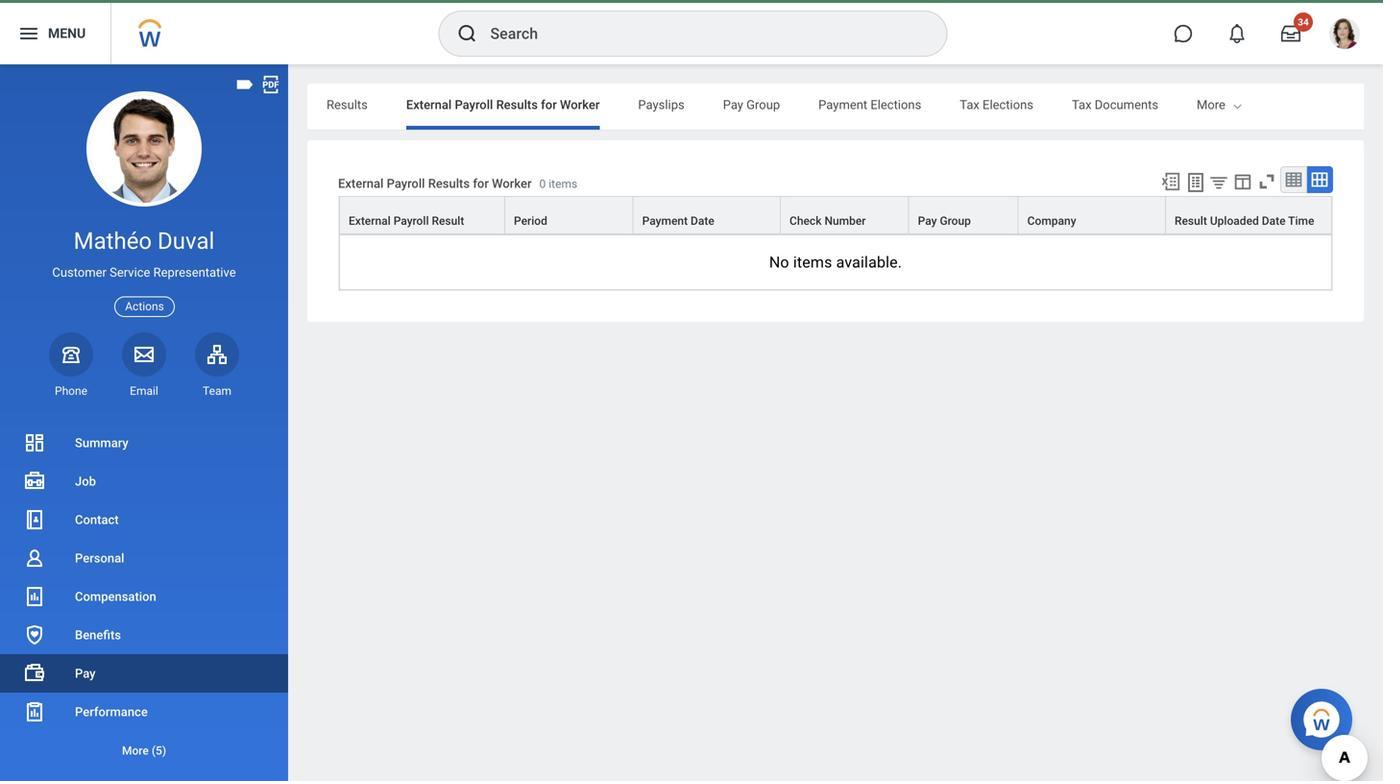Task type: vqa. For each thing, say whether or not it's contained in the screenshot.
the "items selected" list
no



Task type: describe. For each thing, give the bounding box(es) containing it.
click to view/edit grid preferences image
[[1233, 171, 1254, 192]]

payroll for external payroll results for worker
[[455, 98, 493, 112]]

workday assistant region
[[1291, 681, 1360, 750]]

2 date from the left
[[1262, 214, 1286, 228]]

result uploaded date time button
[[1166, 197, 1332, 234]]

benefits link
[[0, 616, 288, 654]]

actions
[[125, 300, 164, 313]]

contact link
[[0, 501, 288, 539]]

more for more (5)
[[122, 744, 149, 758]]

inbox large image
[[1282, 24, 1301, 43]]

job
[[75, 474, 96, 489]]

phone
[[55, 384, 87, 398]]

1 horizontal spatial items
[[793, 253, 832, 271]]

1 horizontal spatial pay
[[723, 98, 744, 112]]

result uploaded date time
[[1175, 214, 1315, 228]]

tax elections
[[960, 98, 1034, 112]]

no
[[769, 253, 789, 271]]

mail image
[[133, 343, 156, 366]]

input
[[1342, 98, 1370, 112]]

team link
[[195, 332, 239, 399]]

email button
[[122, 332, 166, 399]]

withholding
[[1197, 98, 1263, 112]]

summary image
[[23, 431, 46, 454]]

external payroll results for worker 0 items
[[338, 176, 578, 191]]

payment date button
[[634, 197, 780, 234]]

worker for external payroll results for worker 0 items
[[492, 176, 532, 191]]

results for external payroll results for worker
[[496, 98, 538, 112]]

payment for payment elections
[[819, 98, 868, 112]]

pay image
[[23, 662, 46, 685]]

tax documents
[[1072, 98, 1159, 112]]

no items available.
[[769, 253, 902, 271]]

compensation link
[[0, 577, 288, 616]]

more for more
[[1197, 98, 1226, 112]]

payment elections
[[819, 98, 922, 112]]

payroll for external payroll results for worker 0 items
[[387, 176, 425, 191]]

phone mathéo duval element
[[49, 383, 93, 399]]

more (5)
[[122, 744, 166, 758]]

orders
[[1266, 98, 1303, 112]]

tag image
[[234, 74, 256, 95]]

external payroll result button
[[340, 197, 504, 234]]

group inside tab list
[[747, 98, 780, 112]]

available.
[[836, 253, 902, 271]]

compensation
[[75, 589, 156, 604]]

1 date from the left
[[691, 214, 715, 228]]

2 result from the left
[[1175, 214, 1207, 228]]

row containing external payroll result
[[339, 196, 1332, 234]]

view printable version (pdf) image
[[260, 74, 281, 95]]

1 result from the left
[[432, 214, 464, 228]]

actions button
[[115, 296, 175, 317]]

external for external payroll result
[[349, 214, 391, 228]]

results for external payroll results for worker 0 items
[[428, 176, 470, 191]]

performance
[[75, 705, 148, 719]]

payment date
[[642, 214, 715, 228]]

external payroll result
[[349, 214, 464, 228]]

benefits image
[[23, 623, 46, 647]]

worker for external payroll results for worker
[[560, 98, 600, 112]]

34
[[1298, 16, 1309, 28]]

documents
[[1095, 98, 1159, 112]]

time
[[1288, 214, 1315, 228]]

elections for tax elections
[[983, 98, 1034, 112]]

number
[[825, 214, 866, 228]]

expand table image
[[1310, 170, 1330, 189]]

company
[[1028, 214, 1076, 228]]

export to excel image
[[1161, 171, 1182, 192]]

payroll for external payroll result
[[394, 214, 429, 228]]

pay link
[[0, 654, 288, 693]]

external for external payroll results for worker 0 items
[[338, 176, 384, 191]]

navigation pane region
[[0, 64, 288, 781]]

payment for payment date
[[642, 214, 688, 228]]

mathéo
[[74, 227, 152, 255]]



Task type: locate. For each thing, give the bounding box(es) containing it.
elections
[[871, 98, 922, 112], [983, 98, 1034, 112]]

for for external payroll results for worker 0 items
[[473, 176, 489, 191]]

pay down benefits
[[75, 666, 96, 681]]

0 vertical spatial external
[[406, 98, 452, 112]]

external
[[406, 98, 452, 112], [338, 176, 384, 191], [349, 214, 391, 228]]

0 vertical spatial payment
[[819, 98, 868, 112]]

select to filter grid data image
[[1209, 172, 1230, 192]]

items right no
[[793, 253, 832, 271]]

phone button
[[49, 332, 93, 399]]

performance link
[[0, 693, 288, 731]]

service
[[110, 265, 150, 280]]

email
[[130, 384, 158, 398]]

table image
[[1284, 170, 1304, 189]]

external inside tab list
[[406, 98, 452, 112]]

1 vertical spatial more
[[122, 744, 149, 758]]

toolbar
[[1152, 166, 1333, 196]]

group inside popup button
[[940, 214, 971, 228]]

contact
[[75, 513, 119, 527]]

more
[[1197, 98, 1226, 112], [122, 744, 149, 758]]

check number button
[[781, 197, 908, 234]]

pay group inside tab list
[[723, 98, 780, 112]]

fullscreen image
[[1257, 171, 1278, 192]]

payslips
[[638, 98, 685, 112]]

menu button
[[0, 3, 111, 64]]

more (5) button
[[0, 731, 288, 770]]

contact image
[[23, 508, 46, 531]]

tab list containing results
[[307, 84, 1370, 130]]

tab list
[[307, 84, 1370, 130]]

1 vertical spatial pay
[[918, 214, 937, 228]]

more (5) button
[[0, 739, 288, 762]]

external down external payroll results for worker 0 items
[[349, 214, 391, 228]]

1 vertical spatial pay group
[[918, 214, 971, 228]]

0 vertical spatial pay group
[[723, 98, 780, 112]]

pay inside list
[[75, 666, 96, 681]]

0 vertical spatial items
[[549, 177, 578, 191]]

(5)
[[152, 744, 166, 758]]

for up 0
[[541, 98, 557, 112]]

pay group button
[[909, 197, 1018, 234]]

worker inside tab list
[[560, 98, 600, 112]]

group
[[747, 98, 780, 112], [940, 214, 971, 228]]

1 vertical spatial items
[[793, 253, 832, 271]]

0 horizontal spatial date
[[691, 214, 715, 228]]

2 tax from the left
[[1072, 98, 1092, 112]]

notifications large image
[[1228, 24, 1247, 43]]

phone image
[[58, 343, 85, 366]]

for for external payroll results for worker
[[541, 98, 557, 112]]

0 vertical spatial more
[[1197, 98, 1226, 112]]

tax
[[960, 98, 980, 112], [1072, 98, 1092, 112]]

personal image
[[23, 547, 46, 570]]

0 horizontal spatial results
[[327, 98, 368, 112]]

external payroll results for worker
[[406, 98, 600, 112]]

pay right number
[[918, 214, 937, 228]]

customer
[[52, 265, 107, 280]]

0
[[539, 177, 546, 191]]

pay
[[723, 98, 744, 112], [918, 214, 937, 228], [75, 666, 96, 681]]

payroll inside popup button
[[394, 214, 429, 228]]

1 horizontal spatial worker
[[560, 98, 600, 112]]

results
[[327, 98, 368, 112], [496, 98, 538, 112], [428, 176, 470, 191]]

row
[[339, 196, 1332, 234]]

job link
[[0, 462, 288, 501]]

compensation image
[[23, 585, 46, 608]]

result down external payroll results for worker 0 items
[[432, 214, 464, 228]]

1 horizontal spatial payment
[[819, 98, 868, 112]]

0 vertical spatial worker
[[560, 98, 600, 112]]

check number
[[790, 214, 866, 228]]

1 horizontal spatial date
[[1262, 214, 1286, 228]]

0 vertical spatial group
[[747, 98, 780, 112]]

profile logan mcneil image
[[1330, 18, 1360, 53]]

1 tax from the left
[[960, 98, 980, 112]]

more left "orders"
[[1197, 98, 1226, 112]]

benefits
[[75, 628, 121, 642]]

result
[[432, 214, 464, 228], [1175, 214, 1207, 228]]

summary
[[75, 436, 128, 450]]

for inside tab list
[[541, 98, 557, 112]]

payment
[[819, 98, 868, 112], [642, 214, 688, 228]]

payroll down external payroll results for worker 0 items
[[394, 214, 429, 228]]

1 vertical spatial payment
[[642, 214, 688, 228]]

1 vertical spatial group
[[940, 214, 971, 228]]

result down export to worksheets icon
[[1175, 214, 1207, 228]]

0 horizontal spatial items
[[549, 177, 578, 191]]

duval
[[158, 227, 215, 255]]

external for external payroll results for worker
[[406, 98, 452, 112]]

personal link
[[0, 539, 288, 577]]

more inside dropdown button
[[122, 744, 149, 758]]

1 horizontal spatial for
[[541, 98, 557, 112]]

date
[[691, 214, 715, 228], [1262, 214, 1286, 228]]

pay inside popup button
[[918, 214, 937, 228]]

1 horizontal spatial more
[[1197, 98, 1226, 112]]

0 horizontal spatial more
[[122, 744, 149, 758]]

company button
[[1019, 197, 1165, 234]]

elections for payment elections
[[871, 98, 922, 112]]

period
[[514, 214, 548, 228]]

uploaded
[[1210, 214, 1259, 228]]

1 vertical spatial external
[[338, 176, 384, 191]]

1 vertical spatial payroll
[[387, 176, 425, 191]]

list containing summary
[[0, 424, 288, 770]]

for
[[541, 98, 557, 112], [473, 176, 489, 191]]

menu
[[48, 26, 86, 41]]

0 horizontal spatial elections
[[871, 98, 922, 112]]

items right 0
[[549, 177, 578, 191]]

list
[[0, 424, 288, 770]]

view team image
[[206, 343, 229, 366]]

check
[[790, 214, 822, 228]]

0 horizontal spatial tax
[[960, 98, 980, 112]]

personal
[[75, 551, 124, 565]]

representative
[[153, 265, 236, 280]]

performance image
[[23, 700, 46, 723]]

pay right "payslips"
[[723, 98, 744, 112]]

0 horizontal spatial result
[[432, 214, 464, 228]]

tax for tax documents
[[1072, 98, 1092, 112]]

worker left "payslips"
[[560, 98, 600, 112]]

1 horizontal spatial group
[[940, 214, 971, 228]]

1 vertical spatial worker
[[492, 176, 532, 191]]

0 vertical spatial pay
[[723, 98, 744, 112]]

1 vertical spatial for
[[473, 176, 489, 191]]

summary link
[[0, 424, 288, 462]]

pay group
[[723, 98, 780, 112], [918, 214, 971, 228]]

external inside popup button
[[349, 214, 391, 228]]

email mathéo duval element
[[122, 383, 166, 399]]

2 elections from the left
[[983, 98, 1034, 112]]

0 vertical spatial payroll
[[455, 98, 493, 112]]

items
[[549, 177, 578, 191], [793, 253, 832, 271]]

tax for tax elections
[[960, 98, 980, 112]]

2 horizontal spatial results
[[496, 98, 538, 112]]

job image
[[23, 470, 46, 493]]

export to worksheets image
[[1185, 171, 1208, 194]]

period button
[[505, 197, 633, 234]]

for left 0
[[473, 176, 489, 191]]

1 horizontal spatial pay group
[[918, 214, 971, 228]]

1 horizontal spatial results
[[428, 176, 470, 191]]

mathéo duval
[[74, 227, 215, 255]]

0 horizontal spatial payment
[[642, 214, 688, 228]]

search image
[[456, 22, 479, 45]]

customer service representative
[[52, 265, 236, 280]]

team mathéo duval element
[[195, 383, 239, 399]]

1 horizontal spatial tax
[[1072, 98, 1092, 112]]

payment inside popup button
[[642, 214, 688, 228]]

2 vertical spatial pay
[[75, 666, 96, 681]]

pay group inside pay group popup button
[[918, 214, 971, 228]]

more left (5)
[[122, 744, 149, 758]]

1 horizontal spatial elections
[[983, 98, 1034, 112]]

menu banner
[[0, 0, 1383, 64]]

external up external payroll results for worker 0 items
[[406, 98, 452, 112]]

0 horizontal spatial worker
[[492, 176, 532, 191]]

withholding orders
[[1197, 98, 1303, 112]]

payroll down search image
[[455, 98, 493, 112]]

justify image
[[17, 22, 40, 45]]

34 button
[[1270, 12, 1313, 55]]

Search Workday  search field
[[490, 12, 907, 55]]

payroll
[[455, 98, 493, 112], [387, 176, 425, 191], [394, 214, 429, 228]]

0 horizontal spatial pay group
[[723, 98, 780, 112]]

2 horizontal spatial pay
[[918, 214, 937, 228]]

0 horizontal spatial group
[[747, 98, 780, 112]]

0 horizontal spatial for
[[473, 176, 489, 191]]

worker left 0
[[492, 176, 532, 191]]

0 horizontal spatial pay
[[75, 666, 96, 681]]

1 horizontal spatial result
[[1175, 214, 1207, 228]]

payroll inside tab list
[[455, 98, 493, 112]]

team
[[203, 384, 232, 398]]

1 elections from the left
[[871, 98, 922, 112]]

payroll up external payroll result popup button on the left
[[387, 176, 425, 191]]

worker
[[560, 98, 600, 112], [492, 176, 532, 191]]

items inside external payroll results for worker 0 items
[[549, 177, 578, 191]]

2 vertical spatial external
[[349, 214, 391, 228]]

0 vertical spatial for
[[541, 98, 557, 112]]

external up external payroll result
[[338, 176, 384, 191]]

2 vertical spatial payroll
[[394, 214, 429, 228]]



